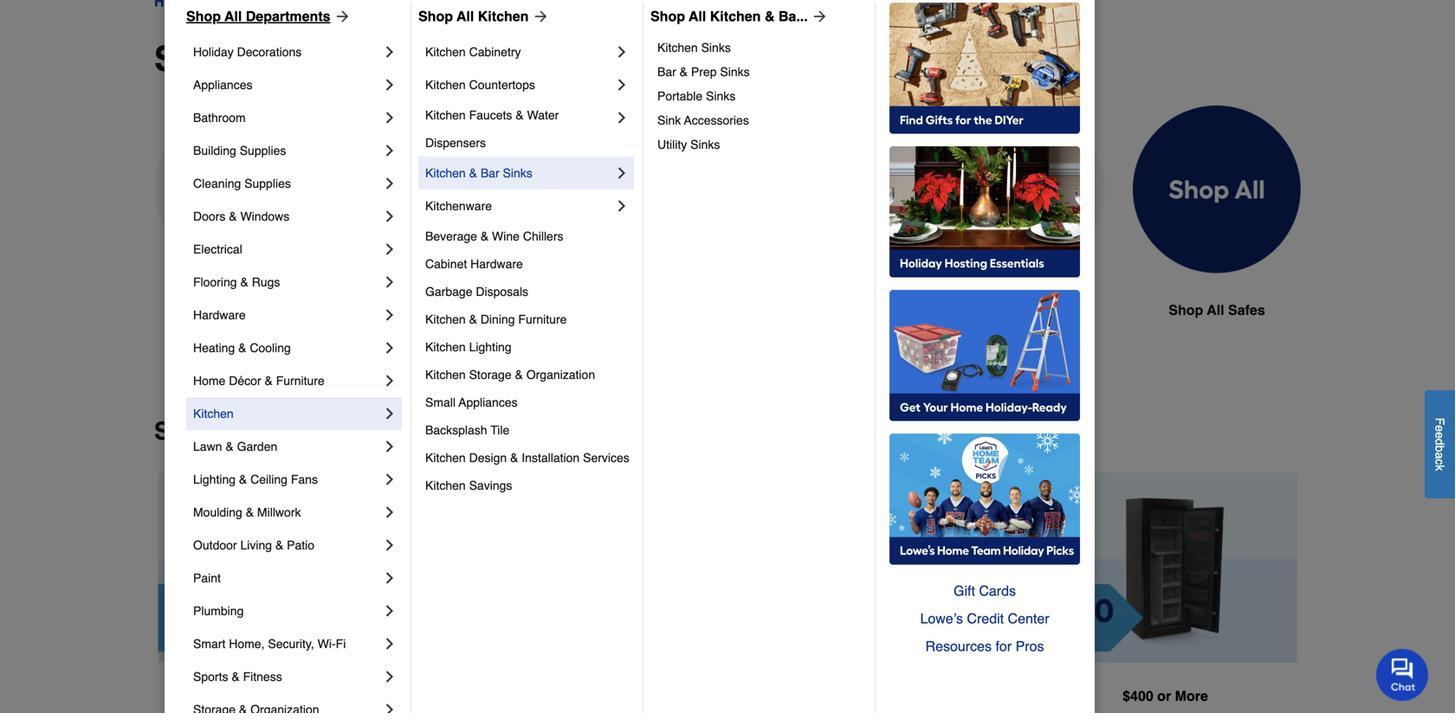 Task type: describe. For each thing, give the bounding box(es) containing it.
cabinet hardware link
[[425, 250, 631, 278]]

kitchen for kitchen lighting
[[425, 340, 466, 354]]

safes for fireproof safes
[[252, 302, 289, 318]]

$100 to $200. image
[[450, 473, 714, 663]]

kitchen countertops
[[425, 78, 535, 92]]

chevron right image for moulding & millwork
[[381, 504, 398, 521]]

small appliances link
[[425, 389, 631, 417]]

garbage
[[425, 285, 472, 299]]

backsplash tile link
[[425, 417, 631, 444]]

smart home, security, wi-fi link
[[193, 628, 381, 661]]

& inside doors & windows link
[[229, 210, 237, 223]]

chevron right image for kitchen & bar sinks
[[613, 165, 631, 182]]

chevron right image for plumbing
[[381, 603, 398, 620]]

chillers
[[523, 230, 563, 243]]

beverage & wine chillers
[[425, 230, 563, 243]]

garbage disposals link
[[425, 278, 631, 306]]

$400
[[881, 689, 912, 705]]

appliances inside appliances link
[[193, 78, 252, 92]]

utility sinks link
[[657, 133, 863, 157]]

& inside home décor & furniture link
[[265, 374, 273, 388]]

wi-
[[318, 637, 336, 651]]

savings
[[469, 479, 512, 493]]

shop for shop all safes
[[1169, 302, 1203, 318]]

kitchen storage & organization
[[425, 368, 595, 382]]

–
[[870, 689, 877, 705]]

small appliances
[[425, 396, 518, 410]]

kitchen design & installation services link
[[425, 444, 631, 472]]

shop for shop all departments
[[186, 8, 221, 24]]

kitchen & dining furniture link
[[425, 306, 631, 333]]

lowe's credit center link
[[890, 605, 1080, 633]]

sink
[[657, 113, 681, 127]]

kitchen cabinetry
[[425, 45, 521, 59]]

find gifts for the diyer. image
[[890, 3, 1080, 134]]

holiday decorations link
[[193, 36, 381, 68]]

dining
[[481, 313, 515, 327]]

cleaning
[[193, 177, 241, 191]]

kitchen storage & organization link
[[425, 361, 631, 389]]

c
[[1433, 459, 1447, 465]]

kitchen savings link
[[425, 472, 631, 500]]

shop for shop all kitchen & ba...
[[650, 8, 685, 24]]

shop all kitchen & ba... link
[[650, 6, 829, 27]]

& inside "outdoor living & patio" link
[[275, 539, 283, 553]]

doors
[[193, 210, 225, 223]]

by
[[293, 418, 321, 446]]

kitchen lighting link
[[425, 333, 631, 361]]

kitchen for kitchen sinks
[[657, 41, 698, 55]]

$400 or more. image
[[1033, 473, 1297, 663]]

gift cards link
[[890, 578, 1080, 605]]

chevron right image for kitchen cabinetry
[[613, 43, 631, 61]]

chevron right image for doors & windows
[[381, 208, 398, 225]]

arrow right image
[[529, 8, 549, 25]]

kitchenware link
[[425, 190, 613, 223]]

shop all departments link
[[186, 6, 351, 27]]

& inside kitchen design & installation services link
[[510, 451, 518, 465]]

& inside lawn & garden link
[[225, 440, 234, 454]]

credit
[[967, 611, 1004, 627]]

home,
[[229, 637, 265, 651]]

for
[[996, 639, 1012, 655]]

shop all kitchen link
[[418, 6, 549, 27]]

appliances link
[[193, 68, 381, 101]]

& inside kitchen & bar sinks link
[[469, 166, 477, 180]]

kitchen faucets & water dispensers
[[425, 108, 562, 150]]

& inside kitchen storage & organization link
[[515, 368, 523, 382]]

moulding & millwork link
[[193, 496, 381, 529]]

2 e from the top
[[1433, 432, 1447, 439]]

bathroom link
[[193, 101, 381, 134]]

a black sentrysafe home safe with the door ajar. image
[[546, 106, 714, 273]]

doors & windows
[[193, 210, 290, 223]]

$400 or
[[1123, 688, 1171, 704]]

home safes link
[[546, 106, 714, 362]]

flooring & rugs
[[193, 275, 280, 289]]

doors & windows link
[[193, 200, 381, 233]]

smart home, security, wi-fi
[[193, 637, 346, 651]]

& inside moulding & millwork link
[[246, 506, 254, 520]]

chevron right image for electrical
[[381, 241, 398, 258]]

fans
[[291, 473, 318, 487]]

shop all safes
[[1169, 302, 1265, 318]]

& inside 'kitchen & dining furniture' link
[[469, 313, 477, 327]]

kitchen for kitchen storage & organization
[[425, 368, 466, 382]]

supplies for building supplies
[[240, 144, 286, 158]]

fireproof safes link
[[154, 106, 322, 362]]

gun safes
[[400, 302, 468, 318]]

chevron right image for heating & cooling
[[381, 340, 398, 357]]

water
[[527, 108, 559, 122]]

lowe's home team holiday picks. image
[[890, 434, 1080, 566]]

chevron right image for kitchenware
[[613, 197, 631, 215]]

chevron right image for lighting & ceiling fans
[[381, 471, 398, 488]]

safes for shop safes by price
[[222, 418, 286, 446]]

resources for pros
[[925, 639, 1044, 655]]

$99 or less. image
[[158, 473, 422, 663]]

resources for pros link
[[890, 633, 1080, 661]]

file safes link
[[937, 106, 1105, 362]]

kitchen sinks
[[657, 41, 731, 55]]

chevron right image for paint
[[381, 570, 398, 587]]

shop all. image
[[1133, 106, 1301, 274]]

home for home safes
[[590, 302, 629, 318]]

safes for gun safes
[[431, 302, 468, 318]]

prep
[[691, 65, 717, 79]]

furniture for kitchen & dining furniture
[[518, 313, 567, 327]]

beverage & wine chillers link
[[425, 223, 631, 250]]

0 vertical spatial lighting
[[469, 340, 512, 354]]

b
[[1433, 446, 1447, 452]]

lawn
[[193, 440, 222, 454]]

faucets
[[469, 108, 512, 122]]

chevron right image for kitchen faucets & water dispensers
[[613, 109, 631, 126]]

dispensers
[[425, 136, 486, 150]]

lowe's
[[920, 611, 963, 627]]

& inside "lighting & ceiling fans" link
[[239, 473, 247, 487]]

chevron right image for appliances
[[381, 76, 398, 94]]

shop safes by price
[[154, 418, 387, 446]]

d
[[1433, 439, 1447, 446]]

all for shop all departments
[[224, 8, 242, 24]]

sinks for kitchen sinks
[[701, 41, 731, 55]]

furniture for home décor & furniture
[[276, 374, 325, 388]]

tile
[[491, 424, 510, 437]]

utility sinks
[[657, 138, 720, 152]]

sinks inside kitchen & bar sinks link
[[503, 166, 532, 180]]

kitchen for kitchen & dining furniture
[[425, 313, 466, 327]]

sink accessories
[[657, 113, 749, 127]]

services
[[583, 451, 629, 465]]

building supplies
[[193, 144, 286, 158]]

chevron right image for home décor & furniture
[[381, 372, 398, 390]]

$99 or less
[[252, 688, 328, 704]]

get your home holiday-ready. image
[[890, 290, 1080, 422]]

bathroom
[[193, 111, 246, 125]]

plumbing
[[193, 605, 244, 618]]

& inside kitchen faucets & water dispensers
[[516, 108, 524, 122]]

chevron right image for outdoor living & patio
[[381, 537, 398, 554]]

patio
[[287, 539, 314, 553]]

outdoor living & patio link
[[193, 529, 381, 562]]



Task type: locate. For each thing, give the bounding box(es) containing it.
$400 or more
[[1123, 688, 1208, 704]]

ceiling
[[250, 473, 288, 487]]

1 vertical spatial home
[[193, 374, 225, 388]]

1 vertical spatial lighting
[[193, 473, 236, 487]]

arrow right image for shop all kitchen & ba...
[[808, 8, 829, 25]]

more
[[1175, 688, 1208, 704]]

all
[[224, 8, 242, 24], [457, 8, 474, 24], [689, 8, 706, 24], [1207, 302, 1224, 318]]

kitchen for kitchen cabinetry
[[425, 45, 466, 59]]

kitchen faucets & water dispensers link
[[425, 101, 613, 157]]

1 horizontal spatial shop
[[1169, 302, 1203, 318]]

supplies for cleaning supplies
[[244, 177, 291, 191]]

cabinet hardware
[[425, 257, 523, 271]]

flooring
[[193, 275, 237, 289]]

arrow right image inside shop all departments link
[[330, 8, 351, 25]]

& inside heating & cooling link
[[238, 341, 246, 355]]

kitchen down dispensers
[[425, 166, 466, 180]]

arrow right image up holiday decorations link
[[330, 8, 351, 25]]

kitchen for kitchen design & installation services
[[425, 451, 466, 465]]

sports
[[193, 670, 228, 684]]

1 vertical spatial bar
[[481, 166, 499, 180]]

chevron right image for sports & fitness
[[381, 669, 398, 686]]

bar up kitchenware link
[[481, 166, 499, 180]]

0 vertical spatial supplies
[[240, 144, 286, 158]]

arrow right image
[[330, 8, 351, 25], [808, 8, 829, 25]]

kitchen lighting
[[425, 340, 512, 354]]

kitchen & bar sinks link
[[425, 157, 613, 190]]

kitchen up lawn
[[193, 407, 234, 421]]

all inside shop all departments link
[[224, 8, 242, 24]]

& right sports
[[232, 670, 240, 684]]

cooling
[[250, 341, 291, 355]]

kitchen up kitchen sinks link
[[710, 8, 761, 24]]

home safes
[[590, 302, 669, 318]]

small
[[425, 396, 456, 410]]

kitchen
[[478, 8, 529, 24], [710, 8, 761, 24], [657, 41, 698, 55], [425, 45, 466, 59], [425, 78, 466, 92], [425, 108, 466, 122], [425, 166, 466, 180], [425, 313, 466, 327], [425, 340, 466, 354], [425, 368, 466, 382], [193, 407, 234, 421], [425, 451, 466, 465], [425, 479, 466, 493]]

1 horizontal spatial furniture
[[518, 313, 567, 327]]

all for shop all kitchen
[[457, 8, 474, 24]]

e up the b in the bottom of the page
[[1433, 432, 1447, 439]]

2 horizontal spatial shop
[[650, 8, 685, 24]]

1 vertical spatial furniture
[[276, 374, 325, 388]]

kitchen & dining furniture
[[425, 313, 567, 327]]

arrow right image up kitchen sinks link
[[808, 8, 829, 25]]

chevron right image for lawn & garden
[[381, 438, 398, 456]]

sinks inside portable sinks link
[[706, 89, 736, 103]]

& down dispensers
[[469, 166, 477, 180]]

holiday
[[193, 45, 234, 59]]

sinks down sink accessories at the top
[[690, 138, 720, 152]]

1 vertical spatial hardware
[[193, 308, 246, 322]]

1 vertical spatial shop
[[154, 418, 215, 446]]

security,
[[268, 637, 314, 651]]

all inside the shop all kitchen & ba... link
[[689, 8, 706, 24]]

lighting & ceiling fans link
[[193, 463, 381, 496]]

organization
[[526, 368, 595, 382]]

supplies up windows at the left
[[244, 177, 291, 191]]

outdoor
[[193, 539, 237, 553]]

chevron right image for smart home, security, wi-fi
[[381, 636, 398, 653]]

home décor & furniture
[[193, 374, 325, 388]]

& left cooling
[[238, 341, 246, 355]]

1 shop from the left
[[186, 8, 221, 24]]

ba...
[[779, 8, 808, 24]]

kitchen down garbage
[[425, 313, 466, 327]]

lawn & garden link
[[193, 430, 381, 463]]

bar up portable
[[657, 65, 676, 79]]

&
[[765, 8, 775, 24], [680, 65, 688, 79], [516, 108, 524, 122], [469, 166, 477, 180], [229, 210, 237, 223], [481, 230, 489, 243], [240, 275, 248, 289], [469, 313, 477, 327], [238, 341, 246, 355], [515, 368, 523, 382], [265, 374, 273, 388], [225, 440, 234, 454], [510, 451, 518, 465], [239, 473, 247, 487], [246, 506, 254, 520], [275, 539, 283, 553], [232, 670, 240, 684]]

all for shop all kitchen & ba...
[[689, 8, 706, 24]]

kitchen up cabinetry
[[478, 8, 529, 24]]

0 vertical spatial hardware
[[470, 257, 523, 271]]

kitchen left savings
[[425, 479, 466, 493]]

countertops
[[469, 78, 535, 92]]

0 horizontal spatial shop
[[154, 418, 215, 446]]

chevron right image for hardware
[[381, 307, 398, 324]]

backsplash
[[425, 424, 487, 437]]

heating & cooling link
[[193, 332, 381, 365]]

0 vertical spatial furniture
[[518, 313, 567, 327]]

& right doors
[[229, 210, 237, 223]]

cards
[[979, 583, 1016, 599]]

kitchen down kitchen cabinetry
[[425, 78, 466, 92]]

1 horizontal spatial arrow right image
[[808, 8, 829, 25]]

lowe's credit center
[[920, 611, 1049, 627]]

rugs
[[252, 275, 280, 289]]

& inside beverage & wine chillers link
[[481, 230, 489, 243]]

millwork
[[257, 506, 301, 520]]

1 e from the top
[[1433, 425, 1447, 432]]

all inside shop all safes link
[[1207, 302, 1224, 318]]

& right design
[[510, 451, 518, 465]]

hardware down beverage & wine chillers
[[470, 257, 523, 271]]

kitchen inside kitchen faucets & water dispensers
[[425, 108, 466, 122]]

$200 to $400. image
[[741, 473, 1006, 664]]

& left dining
[[469, 313, 477, 327]]

a black honeywell chest safe with the top open. image
[[741, 106, 909, 274]]

disposals
[[476, 285, 528, 299]]

furniture down heating & cooling link
[[276, 374, 325, 388]]

1 horizontal spatial home
[[590, 302, 629, 318]]

sinks up kitchenware link
[[503, 166, 532, 180]]

furniture up kitchen lighting link
[[518, 313, 567, 327]]

0 horizontal spatial home
[[193, 374, 225, 388]]

lighting up storage
[[469, 340, 512, 354]]

pros
[[1016, 639, 1044, 655]]

fireproof
[[187, 302, 248, 318]]

chevron right image
[[613, 43, 631, 61], [381, 76, 398, 94], [381, 142, 398, 159], [381, 175, 398, 192], [381, 208, 398, 225], [381, 274, 398, 291], [381, 307, 398, 324], [381, 340, 398, 357], [381, 372, 398, 390], [381, 405, 398, 423], [381, 471, 398, 488], [381, 537, 398, 554], [381, 636, 398, 653], [381, 702, 398, 714]]

1 horizontal spatial shop
[[418, 8, 453, 24]]

home décor & furniture link
[[193, 365, 381, 398]]

sinks inside utility sinks link
[[690, 138, 720, 152]]

cleaning supplies link
[[193, 167, 381, 200]]

kitchen for kitchen savings
[[425, 479, 466, 493]]

0 horizontal spatial appliances
[[193, 78, 252, 92]]

kitchen up "bar & prep sinks"
[[657, 41, 698, 55]]

sinks up accessories
[[706, 89, 736, 103]]

or
[[279, 688, 292, 704]]

& inside sports & fitness link
[[232, 670, 240, 684]]

shop up kitchen cabinetry
[[418, 8, 453, 24]]

hardware down flooring
[[193, 308, 246, 322]]

0 vertical spatial home
[[590, 302, 629, 318]]

chat invite button image
[[1376, 649, 1429, 702]]

bar
[[657, 65, 676, 79], [481, 166, 499, 180]]

a tall black sports afield gun safe. image
[[350, 106, 518, 274]]

design
[[469, 451, 507, 465]]

kitchen for kitchen countertops
[[425, 78, 466, 92]]

0 vertical spatial shop
[[1169, 302, 1203, 318]]

& inside bar & prep sinks link
[[680, 65, 688, 79]]

$200 – $400
[[835, 689, 912, 705]]

1 horizontal spatial appliances
[[459, 396, 518, 410]]

1 horizontal spatial hardware
[[470, 257, 523, 271]]

& inside the shop all kitchen & ba... link
[[765, 8, 775, 24]]

sinks inside kitchen sinks link
[[701, 41, 731, 55]]

kitchen & bar sinks
[[425, 166, 532, 180]]

kitchen up dispensers
[[425, 108, 466, 122]]

shop all kitchen
[[418, 8, 529, 24]]

sinks right prep
[[720, 65, 750, 79]]

a black sentrysafe fireproof safe. image
[[154, 106, 322, 273]]

chevron right image for bathroom
[[381, 109, 398, 126]]

chevron right image for flooring & rugs
[[381, 274, 398, 291]]

& left ba...
[[765, 8, 775, 24]]

kitchen down gun safes
[[425, 340, 466, 354]]

e
[[1433, 425, 1447, 432], [1433, 432, 1447, 439]]

arrow right image for shop all departments
[[330, 8, 351, 25]]

& left rugs
[[240, 275, 248, 289]]

chevron right image for cleaning supplies
[[381, 175, 398, 192]]

kitchen up small
[[425, 368, 466, 382]]

home for home décor & furniture
[[193, 374, 225, 388]]

a black sentrysafe file safe with a key in the lock and the lid ajar. image
[[937, 106, 1105, 273]]

& right décor
[[265, 374, 273, 388]]

safes for file safes
[[1017, 302, 1054, 318]]

& left millwork
[[246, 506, 254, 520]]

0 horizontal spatial hardware
[[193, 308, 246, 322]]

shop all safes link
[[1133, 106, 1301, 362]]

chevron right image for kitchen countertops
[[613, 76, 631, 94]]

kitchen down backsplash on the bottom
[[425, 451, 466, 465]]

e up d
[[1433, 425, 1447, 432]]

f e e d b a c k button
[[1425, 390, 1455, 499]]

1 vertical spatial appliances
[[459, 396, 518, 410]]

$200
[[835, 689, 866, 705]]

kitchen cabinetry link
[[425, 36, 613, 68]]

1 horizontal spatial lighting
[[469, 340, 512, 354]]

shop up holiday at the left top of page
[[186, 8, 221, 24]]

sinks up prep
[[701, 41, 731, 55]]

kitchen for kitchen faucets & water dispensers
[[425, 108, 466, 122]]

& left wine
[[481, 230, 489, 243]]

1 horizontal spatial bar
[[657, 65, 676, 79]]

supplies up cleaning supplies
[[240, 144, 286, 158]]

cabinet
[[425, 257, 467, 271]]

holiday hosting essentials. image
[[890, 146, 1080, 278]]

1 arrow right image from the left
[[330, 8, 351, 25]]

appliances inside small appliances link
[[459, 396, 518, 410]]

fi
[[336, 637, 346, 651]]

1 vertical spatial supplies
[[244, 177, 291, 191]]

hardware link
[[193, 299, 381, 332]]

sinks for utility sinks
[[690, 138, 720, 152]]

chevron right image for kitchen
[[381, 405, 398, 423]]

décor
[[229, 374, 261, 388]]

f
[[1433, 418, 1447, 425]]

& right storage
[[515, 368, 523, 382]]

appliances up bathroom
[[193, 78, 252, 92]]

2 arrow right image from the left
[[808, 8, 829, 25]]

heating
[[193, 341, 235, 355]]

shop
[[1169, 302, 1203, 318], [154, 418, 215, 446]]

2 shop from the left
[[418, 8, 453, 24]]

safes inside 'link'
[[431, 302, 468, 318]]

wine
[[492, 230, 520, 243]]

arrow right image inside the shop all kitchen & ba... link
[[808, 8, 829, 25]]

0 horizontal spatial bar
[[481, 166, 499, 180]]

0 vertical spatial bar
[[657, 65, 676, 79]]

sink accessories link
[[657, 108, 863, 133]]

& left ceiling
[[239, 473, 247, 487]]

& left patio
[[275, 539, 283, 553]]

3 shop from the left
[[650, 8, 685, 24]]

0 vertical spatial appliances
[[193, 78, 252, 92]]

& right lawn
[[225, 440, 234, 454]]

appliances down storage
[[459, 396, 518, 410]]

shop for shop safes by price
[[154, 418, 215, 446]]

sinks inside bar & prep sinks link
[[720, 65, 750, 79]]

supplies
[[240, 144, 286, 158], [244, 177, 291, 191]]

shop
[[186, 8, 221, 24], [418, 8, 453, 24], [650, 8, 685, 24]]

outdoor living & patio
[[193, 539, 314, 553]]

all for shop all safes
[[1207, 302, 1224, 318]]

utility
[[657, 138, 687, 152]]

chevron right image for building supplies
[[381, 142, 398, 159]]

0 horizontal spatial shop
[[186, 8, 221, 24]]

lighting up moulding
[[193, 473, 236, 487]]

home down heating
[[193, 374, 225, 388]]

file
[[989, 302, 1013, 318]]

kitchen link
[[193, 398, 381, 430]]

all inside shop all kitchen link
[[457, 8, 474, 24]]

chevron right image
[[381, 43, 398, 61], [613, 76, 631, 94], [381, 109, 398, 126], [613, 109, 631, 126], [613, 165, 631, 182], [613, 197, 631, 215], [381, 241, 398, 258], [381, 438, 398, 456], [381, 504, 398, 521], [381, 570, 398, 587], [381, 603, 398, 620], [381, 669, 398, 686]]

kitchen for kitchen & bar sinks
[[425, 166, 466, 180]]

& left prep
[[680, 65, 688, 79]]

flooring & rugs link
[[193, 266, 381, 299]]

0 horizontal spatial furniture
[[276, 374, 325, 388]]

0 horizontal spatial arrow right image
[[330, 8, 351, 25]]

chevron right image for holiday decorations
[[381, 43, 398, 61]]

safes for home safes
[[632, 302, 669, 318]]

shop up kitchen sinks
[[650, 8, 685, 24]]

& inside flooring & rugs link
[[240, 275, 248, 289]]

home up the organization
[[590, 302, 629, 318]]

portable sinks
[[657, 89, 736, 103]]

bar & prep sinks link
[[657, 60, 863, 84]]

& left water
[[516, 108, 524, 122]]

building supplies link
[[193, 134, 381, 167]]

sinks for portable sinks
[[706, 89, 736, 103]]

electrical
[[193, 243, 242, 256]]

shop for shop all kitchen
[[418, 8, 453, 24]]

living
[[240, 539, 272, 553]]

storage
[[469, 368, 512, 382]]

backsplash tile
[[425, 424, 510, 437]]

0 horizontal spatial lighting
[[193, 473, 236, 487]]

home
[[590, 302, 629, 318], [193, 374, 225, 388]]

kitchen down shop all kitchen at the left of page
[[425, 45, 466, 59]]



Task type: vqa. For each thing, say whether or not it's contained in the screenshot.
Installation
yes



